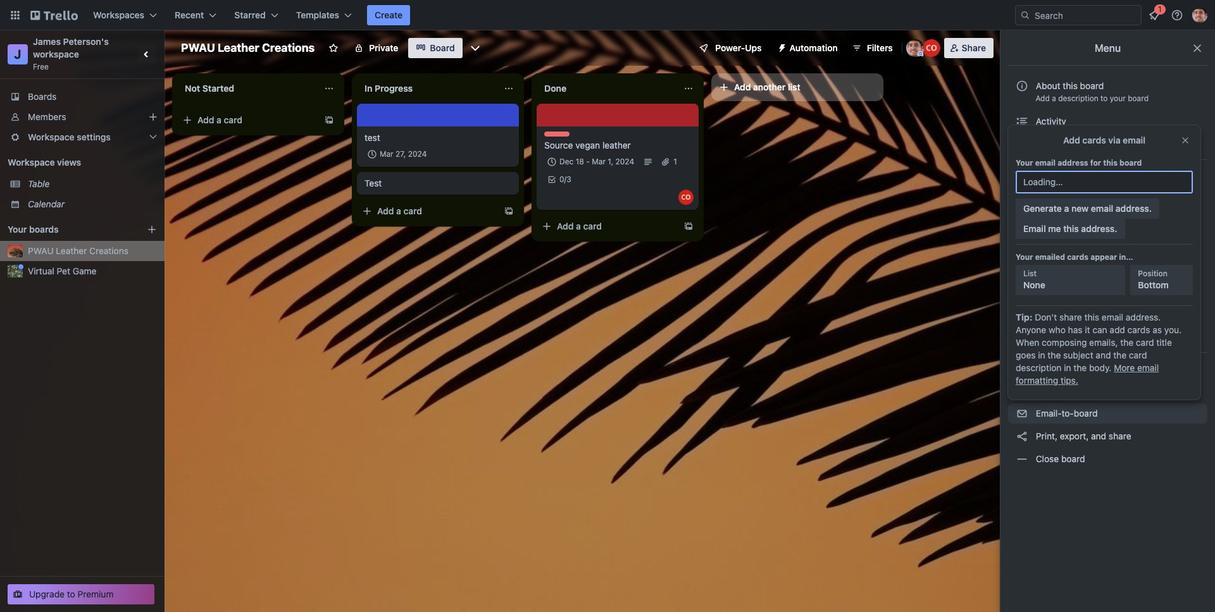 Task type: describe. For each thing, give the bounding box(es) containing it.
activity
[[1034, 116, 1066, 127]]

make
[[1036, 330, 1058, 340]]

boards
[[29, 224, 59, 235]]

the up more
[[1114, 350, 1127, 361]]

sm image for watch
[[1016, 362, 1029, 375]]

recent
[[175, 9, 204, 20]]

upgrade to premium link
[[8, 585, 154, 605]]

templates
[[296, 9, 339, 20]]

email
[[1023, 223, 1046, 234]]

board right your
[[1128, 94, 1149, 103]]

settings
[[1034, 170, 1070, 180]]

another
[[753, 82, 786, 92]]

18
[[576, 157, 584, 166]]

test
[[365, 178, 382, 189]]

add inside about this board add a description to your board
[[1036, 94, 1050, 103]]

power- inside button
[[715, 42, 745, 53]]

2024 inside mar 27, 2024 checkbox
[[408, 149, 427, 159]]

archived items
[[1034, 139, 1097, 149]]

share inside don't share this email address. anyone who has it can add cards as you. when composing emails, the card title goes in the subject and the card description in the body.
[[1060, 312, 1082, 323]]

board link
[[409, 38, 462, 58]]

1 vertical spatial cards
[[1067, 253, 1089, 262]]

0 horizontal spatial to
[[67, 589, 75, 600]]

workspaces button
[[85, 5, 165, 25]]

change background link
[[1008, 188, 1208, 208]]

workspace navigation collapse icon image
[[138, 46, 156, 63]]

views
[[57, 157, 81, 168]]

create button
[[367, 5, 410, 25]]

star or unstar board image
[[329, 43, 339, 53]]

add a card button for in progress
[[357, 201, 499, 222]]

recent button
[[167, 5, 224, 25]]

add another list button
[[711, 73, 884, 101]]

add another list
[[734, 82, 800, 92]]

back to home image
[[30, 5, 78, 25]]

sm image for settings
[[1016, 169, 1029, 182]]

add for add a card button associated with done
[[557, 221, 574, 232]]

to inside about this board add a description to your board
[[1101, 94, 1108, 103]]

In Progress text field
[[357, 78, 496, 99]]

when
[[1016, 337, 1040, 348]]

power-ups inside "link"
[[1034, 261, 1084, 272]]

dec
[[560, 157, 574, 166]]

your for your emailed cards appear in…
[[1016, 253, 1033, 262]]

and inside don't share this email address. anyone who has it can add cards as you. when composing emails, the card title goes in the subject and the card description in the body.
[[1096, 350, 1111, 361]]

filters
[[867, 42, 893, 53]]

automation link
[[1008, 234, 1208, 254]]

close
[[1036, 454, 1059, 465]]

0 vertical spatial cards
[[1083, 135, 1106, 146]]

copy
[[1036, 385, 1057, 396]]

goes
[[1016, 350, 1036, 361]]

print,
[[1036, 431, 1058, 442]]

more email formatting tips.
[[1016, 363, 1159, 386]]

make template
[[1034, 330, 1096, 340]]

fields
[[1070, 215, 1094, 226]]

background
[[1070, 192, 1119, 203]]

change
[[1036, 192, 1068, 203]]

workspace for workspace views
[[8, 157, 55, 168]]

this inside don't share this email address. anyone who has it can add cards as you. when composing emails, the card title goes in the subject and the card description in the body.
[[1085, 312, 1099, 323]]

email me this address. link
[[1016, 219, 1125, 239]]

leather inside board name text box
[[218, 41, 259, 54]]

address. for new
[[1116, 203, 1152, 214]]

close board link
[[1008, 449, 1208, 470]]

new
[[1072, 203, 1089, 214]]

in
[[365, 83, 372, 94]]

the down 'subject'
[[1074, 363, 1087, 373]]

email for via
[[1123, 135, 1146, 146]]

workspace views
[[8, 157, 81, 168]]

in progress
[[365, 83, 413, 94]]

power- inside "link"
[[1036, 261, 1065, 272]]

james
[[33, 36, 61, 47]]

started
[[202, 83, 234, 94]]

free
[[33, 62, 49, 72]]

power-ups button
[[690, 38, 769, 58]]

change background
[[1034, 192, 1119, 203]]

upgrade for upgrade
[[1115, 331, 1146, 341]]

premium
[[78, 589, 114, 600]]

board up activity link
[[1080, 80, 1104, 91]]

Dec 18 - Mar 1, 2024 checkbox
[[544, 154, 638, 170]]

1 horizontal spatial christina overa (christinaovera) image
[[923, 39, 940, 57]]

you.
[[1165, 325, 1182, 335]]

27,
[[396, 149, 406, 159]]

address
[[1058, 158, 1088, 168]]

cards inside don't share this email address. anyone who has it can add cards as you. when composing emails, the card title goes in the subject and the card description in the body.
[[1128, 325, 1150, 335]]

sm image for labels
[[1016, 283, 1029, 296]]

virtual pet game
[[28, 266, 97, 277]]

don't
[[1035, 312, 1057, 323]]

Search field
[[1030, 6, 1141, 25]]

pwau leather creations link
[[28, 245, 157, 258]]

pwau leather creations inside board name text box
[[181, 41, 315, 54]]

a inside generate a new email address. link
[[1064, 203, 1069, 214]]

table link
[[28, 178, 157, 191]]

in…
[[1119, 253, 1133, 262]]

sm image inside automation 'button'
[[772, 38, 790, 56]]

james peterson's workspace link
[[33, 36, 111, 59]]

add for the left add a card button
[[197, 115, 214, 125]]

-
[[586, 157, 590, 166]]

1 notification image
[[1147, 8, 1162, 23]]

workspaces
[[93, 9, 144, 20]]

board up to-
[[1060, 385, 1083, 396]]

your boards with 2 items element
[[8, 222, 128, 237]]

don't share this email address. anyone who has it can add cards as you. when composing emails, the card title goes in the subject and the card description in the body.
[[1016, 312, 1182, 373]]

progress
[[375, 83, 413, 94]]

game
[[73, 266, 97, 277]]

add board image
[[147, 225, 157, 235]]

share
[[962, 42, 986, 53]]

0 horizontal spatial add a card button
[[177, 110, 319, 130]]

test
[[365, 132, 380, 143]]

list
[[788, 82, 800, 92]]

sm image for close board
[[1016, 453, 1029, 466]]

private button
[[346, 38, 406, 58]]

sm image for automation
[[1016, 237, 1029, 250]]

sourcing
[[544, 132, 577, 141]]

about
[[1036, 80, 1061, 91]]

virtual pet game link
[[28, 265, 157, 278]]

search image
[[1020, 10, 1030, 20]]

this right me
[[1064, 223, 1079, 234]]

0 horizontal spatial leather
[[56, 246, 87, 256]]

test link
[[365, 177, 511, 190]]

sm image for email-to-board
[[1016, 408, 1029, 420]]

your
[[1110, 94, 1126, 103]]

workspace settings
[[28, 132, 111, 142]]

settings link
[[1008, 165, 1208, 185]]

2024 inside dec 18 - mar 1, 2024 option
[[616, 157, 634, 166]]

archived
[[1036, 139, 1072, 149]]

labels link
[[1008, 279, 1208, 299]]

source
[[544, 140, 573, 151]]

your for your email address for this board
[[1016, 158, 1033, 168]]

power-ups inside button
[[715, 42, 762, 53]]

ups inside "link"
[[1065, 261, 1081, 272]]



Task type: locate. For each thing, give the bounding box(es) containing it.
Mar 27, 2024 checkbox
[[365, 147, 431, 162]]

ups up add another list
[[745, 42, 762, 53]]

add a card for done
[[557, 221, 602, 232]]

add down "about"
[[1036, 94, 1050, 103]]

table
[[28, 178, 50, 189]]

your left boards
[[8, 224, 27, 235]]

leather
[[218, 41, 259, 54], [56, 246, 87, 256]]

0 vertical spatial to
[[1101, 94, 1108, 103]]

calendar link
[[28, 198, 157, 211]]

address. down your email address for this board text field
[[1116, 203, 1152, 214]]

add down 0 / 3
[[557, 221, 574, 232]]

workspace up table
[[8, 157, 55, 168]]

sm image inside stickers link
[[1016, 306, 1029, 318]]

2 vertical spatial your
[[1016, 253, 1033, 262]]

filters button
[[848, 38, 897, 58]]

1 vertical spatial leather
[[56, 246, 87, 256]]

add inside button
[[734, 82, 751, 92]]

email-
[[1036, 408, 1062, 419]]

as
[[1153, 325, 1162, 335]]

position bottom
[[1138, 269, 1169, 291]]

the down add
[[1120, 337, 1134, 348]]

0 horizontal spatial power-ups
[[715, 42, 762, 53]]

2 horizontal spatial add a card button
[[537, 216, 679, 237]]

create from template… image for add a card button related to in progress
[[504, 206, 514, 216]]

a inside about this board add a description to your board
[[1052, 94, 1056, 103]]

1 horizontal spatial leather
[[218, 41, 259, 54]]

sm image inside copy board link
[[1016, 385, 1029, 397]]

board down via
[[1120, 158, 1142, 168]]

1 vertical spatial description
[[1016, 363, 1062, 373]]

generate a new email address.
[[1023, 203, 1152, 214]]

0 vertical spatial pwau
[[181, 41, 215, 54]]

6 sm image from the top
[[1016, 430, 1029, 443]]

add a card down the test
[[377, 206, 422, 216]]

emailed
[[1035, 253, 1065, 262]]

creations
[[262, 41, 315, 54], [89, 246, 128, 256]]

1 horizontal spatial create from template… image
[[504, 206, 514, 216]]

creations down templates
[[262, 41, 315, 54]]

power-
[[715, 42, 745, 53], [1036, 261, 1065, 272]]

christina overa (christinaovera) image left share button
[[923, 39, 940, 57]]

1 horizontal spatial to
[[1101, 94, 1108, 103]]

primary element
[[0, 0, 1215, 30]]

calendar
[[28, 199, 65, 210]]

1 horizontal spatial pwau
[[181, 41, 215, 54]]

0 vertical spatial upgrade
[[1115, 331, 1146, 341]]

add for add a card button related to in progress
[[377, 206, 394, 216]]

power-ups up labels
[[1034, 261, 1084, 272]]

email for new
[[1091, 203, 1113, 214]]

0 vertical spatial address.
[[1116, 203, 1152, 214]]

1 horizontal spatial power-ups
[[1034, 261, 1084, 272]]

1 vertical spatial in
[[1064, 363, 1071, 373]]

the up watch
[[1048, 350, 1061, 361]]

add left another
[[734, 82, 751, 92]]

leather down the your boards with 2 items element
[[56, 246, 87, 256]]

0 horizontal spatial ups
[[745, 42, 762, 53]]

2 sm image from the top
[[1016, 260, 1029, 273]]

via
[[1109, 135, 1121, 146]]

upgrade
[[1115, 331, 1146, 341], [29, 589, 65, 600]]

2024 right 27,
[[408, 149, 427, 159]]

stickers link
[[1008, 302, 1208, 322]]

email inside the more email formatting tips.
[[1137, 363, 1159, 373]]

1 vertical spatial upgrade
[[29, 589, 65, 600]]

add
[[734, 82, 751, 92], [1036, 94, 1050, 103], [197, 115, 214, 125], [1063, 135, 1080, 146], [377, 206, 394, 216], [557, 221, 574, 232]]

address. down generate a new email address. link
[[1081, 223, 1118, 234]]

it
[[1085, 325, 1090, 335]]

0 vertical spatial description
[[1058, 94, 1099, 103]]

add a card button down test link
[[357, 201, 499, 222]]

description inside about this board add a description to your board
[[1058, 94, 1099, 103]]

pwau leather creations down starred
[[181, 41, 315, 54]]

0 vertical spatial automation
[[790, 42, 838, 53]]

creations inside board name text box
[[262, 41, 315, 54]]

1 vertical spatial pwau leather creations
[[28, 246, 128, 256]]

add a card down started
[[197, 115, 242, 125]]

cards left appear
[[1067, 253, 1089, 262]]

sm image up "anyone"
[[1016, 306, 1029, 318]]

0 horizontal spatial in
[[1038, 350, 1045, 361]]

customize views image
[[469, 42, 481, 54]]

tips.
[[1061, 375, 1078, 386]]

watch link
[[1008, 358, 1208, 379]]

2024
[[408, 149, 427, 159], [616, 157, 634, 166]]

sm image for print, export, and share
[[1016, 430, 1029, 443]]

none
[[1023, 280, 1046, 291]]

j link
[[8, 44, 28, 65]]

1
[[674, 157, 677, 166]]

email inside don't share this email address. anyone who has it can add cards as you. when composing emails, the card title goes in the subject and the card description in the body.
[[1102, 312, 1124, 323]]

2 horizontal spatial add a card
[[557, 221, 602, 232]]

0 horizontal spatial automation
[[790, 42, 838, 53]]

1 sm image from the top
[[1016, 115, 1029, 128]]

add for add another list button
[[734, 82, 751, 92]]

james peterson (jamespeterson93) image
[[906, 39, 924, 57]]

Your email address for this board text field
[[1016, 171, 1193, 194]]

copy board link
[[1008, 381, 1208, 401]]

creations up virtual pet game link
[[89, 246, 128, 256]]

cards left via
[[1083, 135, 1106, 146]]

sm image for activity
[[1016, 115, 1029, 128]]

items
[[1074, 139, 1097, 149]]

watch
[[1034, 363, 1064, 373]]

pet
[[57, 266, 70, 277]]

mar 27, 2024
[[380, 149, 427, 159]]

automation inside 'button'
[[790, 42, 838, 53]]

1 horizontal spatial add a card
[[377, 206, 422, 216]]

0 horizontal spatial share
[[1060, 312, 1082, 323]]

open information menu image
[[1171, 9, 1184, 22]]

and inside "link"
[[1091, 431, 1106, 442]]

0 vertical spatial in
[[1038, 350, 1045, 361]]

who
[[1049, 325, 1066, 335]]

upgrade left the premium at left
[[29, 589, 65, 600]]

add down the test
[[377, 206, 394, 216]]

sm image for make template
[[1016, 328, 1029, 341]]

email for this
[[1102, 312, 1124, 323]]

custom
[[1036, 215, 1067, 226]]

sm image inside labels link
[[1016, 283, 1029, 296]]

address. for this
[[1126, 312, 1161, 323]]

board down export,
[[1061, 454, 1085, 465]]

menu
[[1095, 42, 1121, 54]]

pwau inside pwau leather creations link
[[28, 246, 54, 256]]

board up the print, export, and share
[[1074, 408, 1098, 419]]

share button
[[944, 38, 994, 58]]

this right "about"
[[1063, 80, 1078, 91]]

0 vertical spatial create from template… image
[[324, 115, 334, 125]]

2 vertical spatial address.
[[1126, 312, 1161, 323]]

sm image down the tip:
[[1016, 328, 1029, 341]]

cards left as
[[1128, 325, 1150, 335]]

sm image left copy
[[1016, 385, 1029, 397]]

0 horizontal spatial create from template… image
[[324, 115, 334, 125]]

0 horizontal spatial creations
[[89, 246, 128, 256]]

sm image for stickers
[[1016, 306, 1029, 318]]

pwau leather creations
[[181, 41, 315, 54], [28, 246, 128, 256]]

1 horizontal spatial pwau leather creations
[[181, 41, 315, 54]]

1 vertical spatial creations
[[89, 246, 128, 256]]

2 vertical spatial add a card
[[557, 221, 602, 232]]

mar inside checkbox
[[380, 149, 393, 159]]

upgrade for upgrade to premium
[[29, 589, 65, 600]]

to left the premium at left
[[67, 589, 75, 600]]

this member is an admin of this board. image
[[918, 51, 923, 57]]

1 horizontal spatial mar
[[592, 157, 606, 166]]

james peterson's workspace free
[[33, 36, 111, 72]]

sm image inside watch link
[[1016, 362, 1029, 375]]

0 horizontal spatial pwau leather creations
[[28, 246, 128, 256]]

0 horizontal spatial 2024
[[408, 149, 427, 159]]

0 horizontal spatial upgrade
[[29, 589, 65, 600]]

in up tips. at bottom right
[[1064, 363, 1071, 373]]

tip:
[[1016, 312, 1033, 323]]

this inside about this board add a description to your board
[[1063, 80, 1078, 91]]

0 vertical spatial creations
[[262, 41, 315, 54]]

sm image left 'close'
[[1016, 453, 1029, 466]]

custom fields
[[1036, 215, 1094, 226]]

0 vertical spatial ups
[[745, 42, 762, 53]]

this up it
[[1085, 312, 1099, 323]]

Not Started text field
[[177, 78, 316, 99]]

your up list
[[1016, 253, 1033, 262]]

me
[[1048, 223, 1061, 234]]

your boards
[[8, 224, 59, 235]]

1 horizontal spatial in
[[1064, 363, 1071, 373]]

2024 right 1,
[[616, 157, 634, 166]]

power-ups up add another list
[[715, 42, 762, 53]]

add cards via email
[[1063, 135, 1146, 146]]

0 horizontal spatial pwau
[[28, 246, 54, 256]]

add a card button for done
[[537, 216, 679, 237]]

card
[[224, 115, 242, 125], [404, 206, 422, 216], [583, 221, 602, 232], [1136, 337, 1154, 348], [1129, 350, 1147, 361]]

close board
[[1034, 454, 1085, 465]]

0 vertical spatial leather
[[218, 41, 259, 54]]

christina overa (christinaovera) image up create from template… image
[[679, 190, 694, 205]]

pwau inside board name text box
[[181, 41, 215, 54]]

sm image inside email-to-board link
[[1016, 408, 1029, 420]]

power-ups
[[715, 42, 762, 53], [1034, 261, 1084, 272]]

address. inside email me this address. link
[[1081, 223, 1118, 234]]

sm image inside close board link
[[1016, 453, 1029, 466]]

share
[[1060, 312, 1082, 323], [1109, 431, 1131, 442]]

mar
[[380, 149, 393, 159], [592, 157, 606, 166]]

Board name text field
[[175, 38, 321, 58]]

emails,
[[1089, 337, 1118, 348]]

2 vertical spatial cards
[[1128, 325, 1150, 335]]

add a card button down the 3
[[537, 216, 679, 237]]

share up has at the right of page
[[1060, 312, 1082, 323]]

virtual
[[28, 266, 54, 277]]

cards
[[1083, 135, 1106, 146], [1067, 253, 1089, 262], [1128, 325, 1150, 335]]

1 horizontal spatial ups
[[1065, 261, 1081, 272]]

in up watch
[[1038, 350, 1045, 361]]

j
[[14, 47, 21, 61]]

address. inside don't share this email address. anyone who has it can add cards as you. when composing emails, the card title goes in the subject and the card description in the body.
[[1126, 312, 1161, 323]]

0 / 3
[[560, 175, 571, 184]]

0 horizontal spatial mar
[[380, 149, 393, 159]]

add a card for in progress
[[377, 206, 422, 216]]

4 sm image from the top
[[1016, 362, 1029, 375]]

description up formatting
[[1016, 363, 1062, 373]]

1 vertical spatial pwau
[[28, 246, 54, 256]]

dec 18 - mar 1, 2024
[[560, 157, 634, 166]]

christina overa (christinaovera) image
[[923, 39, 940, 57], [679, 190, 694, 205]]

1 vertical spatial and
[[1091, 431, 1106, 442]]

0 vertical spatial workspace
[[28, 132, 74, 142]]

your left the address
[[1016, 158, 1033, 168]]

and down emails,
[[1096, 350, 1111, 361]]

sm image down goes
[[1016, 362, 1029, 375]]

create from template… image
[[684, 222, 694, 232]]

1 vertical spatial create from template… image
[[504, 206, 514, 216]]

0 horizontal spatial add a card
[[197, 115, 242, 125]]

power- up labels
[[1036, 261, 1065, 272]]

5 sm image from the top
[[1016, 385, 1029, 397]]

add up the address
[[1063, 135, 1080, 146]]

sm image
[[1016, 115, 1029, 128], [1016, 260, 1029, 273], [1016, 283, 1029, 296], [1016, 362, 1029, 375], [1016, 385, 1029, 397], [1016, 430, 1029, 443]]

1,
[[608, 157, 613, 166]]

1 vertical spatial share
[[1109, 431, 1131, 442]]

mar inside option
[[592, 157, 606, 166]]

1 vertical spatial power-ups
[[1034, 261, 1084, 272]]

done
[[544, 83, 567, 94]]

activity link
[[1008, 111, 1208, 132]]

3 sm image from the top
[[1016, 283, 1029, 296]]

address. inside generate a new email address. link
[[1116, 203, 1152, 214]]

1 vertical spatial christina overa (christinaovera) image
[[679, 190, 694, 205]]

1 vertical spatial to
[[67, 589, 75, 600]]

1 vertical spatial add a card
[[377, 206, 422, 216]]

Done text field
[[537, 78, 676, 99]]

your for your boards
[[8, 224, 27, 235]]

0 vertical spatial christina overa (christinaovera) image
[[923, 39, 940, 57]]

not
[[185, 83, 200, 94]]

source vegan leather link
[[544, 139, 691, 152]]

workspace down members
[[28, 132, 74, 142]]

0 vertical spatial share
[[1060, 312, 1082, 323]]

0 vertical spatial power-
[[715, 42, 745, 53]]

0 vertical spatial pwau leather creations
[[181, 41, 315, 54]]

share down email-to-board link
[[1109, 431, 1131, 442]]

sm image down list
[[1016, 283, 1029, 296]]

1 vertical spatial address.
[[1081, 223, 1118, 234]]

automation down me
[[1034, 238, 1083, 249]]

your emailed cards appear in…
[[1016, 253, 1133, 262]]

starred
[[234, 9, 266, 20]]

add a card down the 3
[[557, 221, 602, 232]]

create from template… image
[[324, 115, 334, 125], [504, 206, 514, 216]]

workspace inside "popup button"
[[28, 132, 74, 142]]

description down "about"
[[1058, 94, 1099, 103]]

mar right -
[[592, 157, 606, 166]]

about this board add a description to your board
[[1036, 80, 1149, 103]]

3
[[567, 175, 571, 184]]

the
[[1120, 337, 1134, 348], [1048, 350, 1061, 361], [1114, 350, 1127, 361], [1074, 363, 1087, 373]]

email me this address.
[[1023, 223, 1118, 234]]

add a card button
[[177, 110, 319, 130], [357, 201, 499, 222], [537, 216, 679, 237]]

sm image inside settings link
[[1016, 169, 1029, 182]]

1 vertical spatial automation
[[1034, 238, 1083, 249]]

upgrade to premium
[[29, 589, 114, 600]]

automation up add another list button
[[790, 42, 838, 53]]

1 vertical spatial ups
[[1065, 261, 1081, 272]]

mar left 27,
[[380, 149, 393, 159]]

james peterson (jamespeterson93) image
[[1192, 8, 1208, 23]]

1 horizontal spatial share
[[1109, 431, 1131, 442]]

to-
[[1062, 408, 1074, 419]]

test link
[[365, 132, 511, 144]]

sm image inside "automation" "link"
[[1016, 237, 1029, 250]]

1 vertical spatial workspace
[[8, 157, 55, 168]]

automation inside "link"
[[1034, 238, 1083, 249]]

sm image inside activity link
[[1016, 115, 1029, 128]]

address. up as
[[1126, 312, 1161, 323]]

sm image
[[772, 38, 790, 56], [1016, 169, 1029, 182], [1016, 237, 1029, 250], [1016, 306, 1029, 318], [1016, 328, 1029, 341], [1016, 408, 1029, 420], [1016, 453, 1029, 466]]

body.
[[1089, 363, 1112, 373]]

export,
[[1060, 431, 1089, 442]]

leather down starred
[[218, 41, 259, 54]]

a
[[1052, 94, 1056, 103], [217, 115, 221, 125], [1064, 203, 1069, 214], [396, 206, 401, 216], [576, 221, 581, 232]]

sm image inside print, export, and share "link"
[[1016, 430, 1029, 443]]

sm image left settings
[[1016, 169, 1029, 182]]

0 horizontal spatial power-
[[715, 42, 745, 53]]

workspace for workspace settings
[[28, 132, 74, 142]]

0 vertical spatial power-ups
[[715, 42, 762, 53]]

1 horizontal spatial add a card button
[[357, 201, 499, 222]]

board
[[1080, 80, 1104, 91], [1128, 94, 1149, 103], [1120, 158, 1142, 168], [1060, 385, 1083, 396], [1074, 408, 1098, 419], [1061, 454, 1085, 465]]

ups left appear
[[1065, 261, 1081, 272]]

sm image down 'email'
[[1016, 237, 1029, 250]]

0 vertical spatial add a card
[[197, 115, 242, 125]]

sm image up none
[[1016, 260, 1029, 273]]

this right for
[[1103, 158, 1118, 168]]

to left your
[[1101, 94, 1108, 103]]

0
[[560, 175, 564, 184]]

sm image for copy board
[[1016, 385, 1029, 397]]

upgrade left as
[[1115, 331, 1146, 341]]

ups inside button
[[745, 42, 762, 53]]

custom fields button
[[1008, 211, 1208, 231]]

power- up add another list
[[715, 42, 745, 53]]

creations inside pwau leather creations link
[[89, 246, 128, 256]]

sm image left 'email-'
[[1016, 408, 1029, 420]]

1 vertical spatial your
[[8, 224, 27, 235]]

add a card button down not started text field
[[177, 110, 319, 130]]

automation button
[[772, 38, 845, 58]]

anyone
[[1016, 325, 1046, 335]]

1 horizontal spatial upgrade
[[1115, 331, 1146, 341]]

sm image up another
[[772, 38, 790, 56]]

description inside don't share this email address. anyone who has it can add cards as you. when composing emails, the card title goes in the subject and the card description in the body.
[[1016, 363, 1062, 373]]

templates button
[[288, 5, 360, 25]]

board
[[430, 42, 455, 53]]

upgrade inside button
[[1115, 331, 1146, 341]]

and down email-to-board link
[[1091, 431, 1106, 442]]

1 vertical spatial power-
[[1036, 261, 1065, 272]]

sm image left "print,"
[[1016, 430, 1029, 443]]

pwau up virtual
[[28, 246, 54, 256]]

0 horizontal spatial christina overa (christinaovera) image
[[679, 190, 694, 205]]

1 horizontal spatial automation
[[1034, 238, 1083, 249]]

color: bold red, title: "sourcing" element
[[544, 132, 577, 141]]

share inside "link"
[[1109, 431, 1131, 442]]

/
[[564, 175, 567, 184]]

description
[[1058, 94, 1099, 103], [1016, 363, 1062, 373]]

0 vertical spatial your
[[1016, 158, 1033, 168]]

sm image for power-ups
[[1016, 260, 1029, 273]]

1 horizontal spatial 2024
[[616, 157, 634, 166]]

add down not started
[[197, 115, 214, 125]]

1 horizontal spatial creations
[[262, 41, 315, 54]]

sm image left activity
[[1016, 115, 1029, 128]]

pwau leather creations up game
[[28, 246, 128, 256]]

pwau down the recent popup button
[[181, 41, 215, 54]]

sm image inside power-ups "link"
[[1016, 260, 1029, 273]]

0 vertical spatial and
[[1096, 350, 1111, 361]]

create from template… image for the left add a card button
[[324, 115, 334, 125]]

archived items link
[[1008, 134, 1208, 154]]

1 horizontal spatial power-
[[1036, 261, 1065, 272]]



Task type: vqa. For each thing, say whether or not it's contained in the screenshot.
Color: green, title: none Image
no



